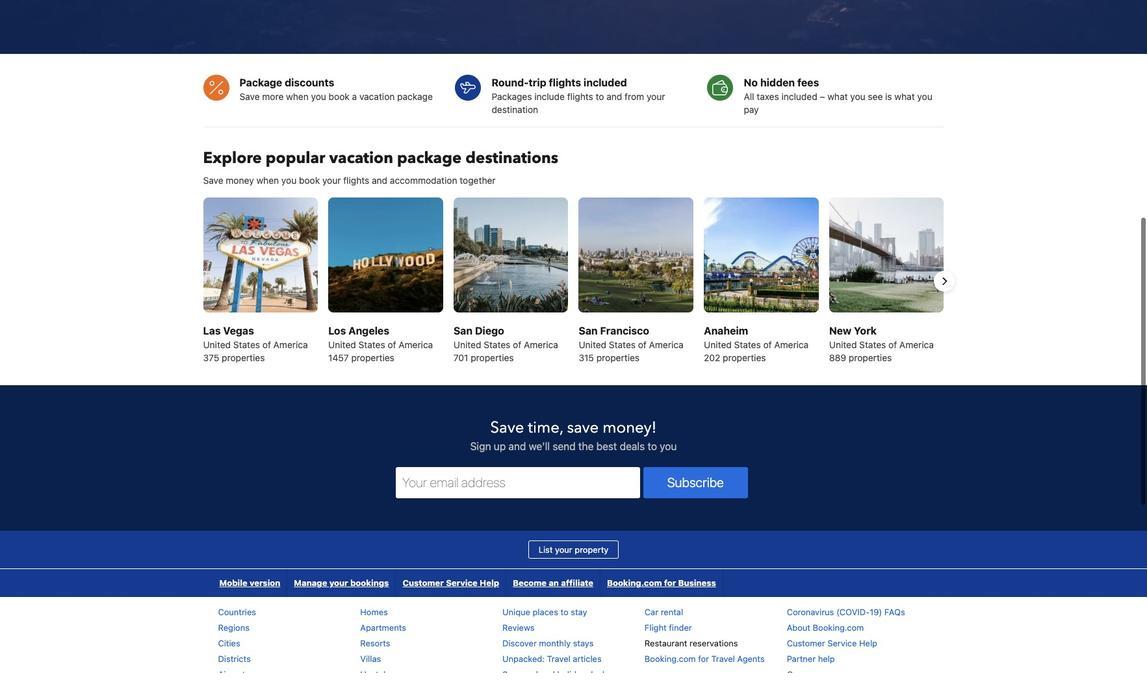 Task type: locate. For each thing, give the bounding box(es) containing it.
2 horizontal spatial to
[[648, 440, 657, 452]]

and inside save time, save money! sign up and we'll send the best deals to you
[[509, 440, 526, 452]]

about
[[787, 622, 811, 633]]

0 horizontal spatial customer service help link
[[396, 569, 506, 597]]

1 vertical spatial book
[[299, 175, 320, 186]]

to inside unique places to stay reviews discover monthly stays unpacked: travel articles
[[561, 607, 569, 617]]

you right is
[[918, 91, 933, 102]]

0 horizontal spatial customer
[[403, 578, 444, 588]]

0 vertical spatial book
[[329, 91, 350, 102]]

when right money
[[257, 175, 279, 186]]

0 vertical spatial vacation
[[360, 91, 395, 102]]

customer right 'bookings'
[[403, 578, 444, 588]]

0 horizontal spatial and
[[372, 175, 388, 186]]

3 united from the left
[[454, 339, 482, 350]]

properties down diego
[[471, 352, 514, 363]]

1 horizontal spatial save
[[240, 91, 260, 102]]

6 america from the left
[[900, 339, 934, 350]]

booking.com up car
[[607, 578, 662, 588]]

of inside las vegas united states of america 375 properties
[[263, 339, 271, 350]]

5 of from the left
[[764, 339, 772, 350]]

0 horizontal spatial service
[[446, 578, 478, 588]]

1 horizontal spatial for
[[699, 654, 710, 664]]

save up up at the left of the page
[[491, 417, 524, 438]]

when down discounts
[[286, 91, 309, 102]]

2 horizontal spatial save
[[491, 417, 524, 438]]

package inside package discounts save more when you book a vacation package
[[397, 91, 433, 102]]

and left accommodation
[[372, 175, 388, 186]]

2 vertical spatial booking.com
[[645, 654, 696, 664]]

version
[[250, 578, 281, 588]]

0 horizontal spatial san
[[454, 325, 473, 336]]

2 vertical spatial to
[[561, 607, 569, 617]]

2 united from the left
[[329, 339, 356, 350]]

booking.com down 'coronavirus (covid-19) faqs' link on the right bottom of the page
[[813, 622, 865, 633]]

america for las vegas
[[274, 339, 308, 350]]

apartments link
[[360, 622, 406, 633]]

(covid-
[[837, 607, 870, 617]]

america for san diego
[[524, 339, 559, 350]]

6 states from the left
[[860, 339, 887, 350]]

6 of from the left
[[889, 339, 898, 350]]

subscribe button
[[644, 467, 749, 498]]

4 properties from the left
[[597, 352, 640, 363]]

1 vertical spatial help
[[860, 638, 878, 648]]

to inside save time, save money! sign up and we'll send the best deals to you
[[648, 440, 657, 452]]

2 travel from the left
[[712, 654, 735, 664]]

Your email address email field
[[396, 467, 640, 498]]

for inside car rental flight finder restaurant reservations booking.com for travel agents
[[699, 654, 710, 664]]

all
[[744, 91, 755, 102]]

help down 19)
[[860, 638, 878, 648]]

mobile version
[[219, 578, 281, 588]]

united inside the new york united states of america 889 properties
[[830, 339, 857, 350]]

more
[[262, 91, 284, 102]]

an
[[549, 578, 559, 588]]

united for new york
[[830, 339, 857, 350]]

to
[[596, 91, 605, 102], [648, 440, 657, 452], [561, 607, 569, 617]]

we'll
[[529, 440, 550, 452]]

customer service help link for become an affiliate
[[396, 569, 506, 597]]

book left a
[[329, 91, 350, 102]]

travel inside unique places to stay reviews discover monthly stays unpacked: travel articles
[[547, 654, 571, 664]]

1 horizontal spatial travel
[[712, 654, 735, 664]]

save time, save money! sign up and we'll send the best deals to you
[[471, 417, 677, 452]]

states for los angeles
[[359, 339, 385, 350]]

1 vertical spatial vacation
[[329, 147, 394, 169]]

included down fees
[[782, 91, 818, 102]]

coronavirus (covid-19) faqs about booking.com customer service help partner help
[[787, 607, 906, 664]]

san inside san francisco united states of america 315 properties
[[579, 325, 598, 336]]

united for las vegas
[[203, 339, 231, 350]]

san for san diego
[[454, 325, 473, 336]]

of for new york
[[889, 339, 898, 350]]

flights inside explore popular vacation package destinations save money when you book your flights and accommodation together
[[344, 175, 370, 186]]

3 states from the left
[[484, 339, 511, 350]]

1 horizontal spatial to
[[596, 91, 605, 102]]

you
[[311, 91, 326, 102], [851, 91, 866, 102], [918, 91, 933, 102], [282, 175, 297, 186], [660, 440, 677, 452]]

–
[[820, 91, 826, 102]]

3 properties from the left
[[471, 352, 514, 363]]

what right is
[[895, 91, 915, 102]]

properties right 202
[[723, 352, 766, 363]]

book inside package discounts save more when you book a vacation package
[[329, 91, 350, 102]]

booking.com down restaurant
[[645, 654, 696, 664]]

1 vertical spatial for
[[699, 654, 710, 664]]

1 horizontal spatial when
[[286, 91, 309, 102]]

package discounts save more when you book a vacation package
[[240, 76, 433, 102]]

car rental link
[[645, 607, 684, 617]]

america for san francisco
[[649, 339, 684, 350]]

states for new york
[[860, 339, 887, 350]]

properties for las vegas
[[222, 352, 265, 363]]

2 states from the left
[[359, 339, 385, 350]]

0 horizontal spatial travel
[[547, 654, 571, 664]]

states down francisco
[[609, 339, 636, 350]]

0 horizontal spatial when
[[257, 175, 279, 186]]

america inside san francisco united states of america 315 properties
[[649, 339, 684, 350]]

vegas
[[223, 325, 254, 336]]

vacation down a
[[329, 147, 394, 169]]

and right up at the left of the page
[[509, 440, 526, 452]]

partner
[[787, 654, 816, 664]]

america inside the new york united states of america 889 properties
[[900, 339, 934, 350]]

united up 202
[[704, 339, 732, 350]]

for left business
[[664, 578, 677, 588]]

san up 315
[[579, 325, 598, 336]]

fees
[[798, 76, 820, 88]]

affiliate
[[561, 578, 594, 588]]

1 vertical spatial customer service help link
[[787, 638, 878, 648]]

2 properties from the left
[[351, 352, 395, 363]]

customer up partner
[[787, 638, 826, 648]]

of
[[263, 339, 271, 350], [388, 339, 396, 350], [513, 339, 522, 350], [639, 339, 647, 350], [764, 339, 772, 350], [889, 339, 898, 350]]

0 vertical spatial service
[[446, 578, 478, 588]]

unique
[[503, 607, 531, 617]]

unpacked: travel articles link
[[503, 654, 602, 664]]

5 america from the left
[[775, 339, 809, 350]]

states down vegas
[[233, 339, 260, 350]]

19)
[[870, 607, 883, 617]]

business
[[679, 578, 717, 588]]

your right manage
[[330, 578, 348, 588]]

united up 375
[[203, 339, 231, 350]]

your down popular
[[323, 175, 341, 186]]

package
[[397, 91, 433, 102], [397, 147, 462, 169]]

2 san from the left
[[579, 325, 598, 336]]

coronavirus
[[787, 607, 835, 617]]

0 vertical spatial to
[[596, 91, 605, 102]]

3 america from the left
[[524, 339, 559, 350]]

1 horizontal spatial customer
[[787, 638, 826, 648]]

save inside package discounts save more when you book a vacation package
[[240, 91, 260, 102]]

america inside san diego united states of america 701 properties
[[524, 339, 559, 350]]

0 vertical spatial included
[[584, 76, 627, 88]]

1 vertical spatial package
[[397, 147, 462, 169]]

states inside san diego united states of america 701 properties
[[484, 339, 511, 350]]

money!
[[603, 417, 657, 438]]

san inside san diego united states of america 701 properties
[[454, 325, 473, 336]]

unique places to stay link
[[503, 607, 588, 617]]

car rental flight finder restaurant reservations booking.com for travel agents
[[645, 607, 765, 664]]

to left from
[[596, 91, 605, 102]]

1 horizontal spatial what
[[895, 91, 915, 102]]

properties inside san diego united states of america 701 properties
[[471, 352, 514, 363]]

you right deals
[[660, 440, 677, 452]]

to inside round-trip flights included packages include flights to and from your destination
[[596, 91, 605, 102]]

your
[[647, 91, 666, 102], [323, 175, 341, 186], [555, 544, 573, 555], [330, 578, 348, 588]]

of for los angeles
[[388, 339, 396, 350]]

1 travel from the left
[[547, 654, 571, 664]]

book down popular
[[299, 175, 320, 186]]

united inside los angeles united states of america 1457 properties
[[329, 339, 356, 350]]

travel inside car rental flight finder restaurant reservations booking.com for travel agents
[[712, 654, 735, 664]]

america inside the "anaheim united states of america 202 properties"
[[775, 339, 809, 350]]

together
[[460, 175, 496, 186]]

4 united from the left
[[579, 339, 607, 350]]

included up from
[[584, 76, 627, 88]]

0 vertical spatial and
[[607, 91, 623, 102]]

1 horizontal spatial included
[[782, 91, 818, 102]]

6 properties from the left
[[849, 352, 892, 363]]

1 horizontal spatial san
[[579, 325, 598, 336]]

4 america from the left
[[649, 339, 684, 350]]

1 vertical spatial booking.com
[[813, 622, 865, 633]]

save down package
[[240, 91, 260, 102]]

1 vertical spatial customer
[[787, 638, 826, 648]]

america inside los angeles united states of america 1457 properties
[[399, 339, 433, 350]]

properties down vegas
[[222, 352, 265, 363]]

states for san francisco
[[609, 339, 636, 350]]

package right a
[[397, 91, 433, 102]]

included
[[584, 76, 627, 88], [782, 91, 818, 102]]

what right the –
[[828, 91, 848, 102]]

states
[[233, 339, 260, 350], [359, 339, 385, 350], [484, 339, 511, 350], [609, 339, 636, 350], [735, 339, 761, 350], [860, 339, 887, 350]]

america for los angeles
[[399, 339, 433, 350]]

you left see in the right top of the page
[[851, 91, 866, 102]]

4 of from the left
[[639, 339, 647, 350]]

2 vertical spatial and
[[509, 440, 526, 452]]

315
[[579, 352, 594, 363]]

states for san diego
[[484, 339, 511, 350]]

homes
[[360, 607, 388, 617]]

states down diego
[[484, 339, 511, 350]]

1 of from the left
[[263, 339, 271, 350]]

san left diego
[[454, 325, 473, 336]]

travel
[[547, 654, 571, 664], [712, 654, 735, 664]]

properties inside los angeles united states of america 1457 properties
[[351, 352, 395, 363]]

united inside las vegas united states of america 375 properties
[[203, 339, 231, 350]]

0 horizontal spatial included
[[584, 76, 627, 88]]

homes link
[[360, 607, 388, 617]]

vacation right a
[[360, 91, 395, 102]]

1 vertical spatial save
[[203, 175, 223, 186]]

vacation inside package discounts save more when you book a vacation package
[[360, 91, 395, 102]]

1 package from the top
[[397, 91, 433, 102]]

united up 889
[[830, 339, 857, 350]]

you inside package discounts save more when you book a vacation package
[[311, 91, 326, 102]]

resorts link
[[360, 638, 391, 648]]

0 vertical spatial customer service help link
[[396, 569, 506, 597]]

of inside san francisco united states of america 315 properties
[[639, 339, 647, 350]]

unique places to stay reviews discover monthly stays unpacked: travel articles
[[503, 607, 602, 664]]

united for san diego
[[454, 339, 482, 350]]

united
[[203, 339, 231, 350], [329, 339, 356, 350], [454, 339, 482, 350], [579, 339, 607, 350], [704, 339, 732, 350], [830, 339, 857, 350]]

manage your bookings link
[[288, 569, 396, 597]]

0 vertical spatial when
[[286, 91, 309, 102]]

properties for san diego
[[471, 352, 514, 363]]

navigation
[[213, 569, 724, 597]]

manage
[[294, 578, 327, 588]]

included inside no hidden fees all taxes included – what you see is what you pay
[[782, 91, 818, 102]]

you down popular
[[282, 175, 297, 186]]

1 san from the left
[[454, 325, 473, 336]]

included inside round-trip flights included packages include flights to and from your destination
[[584, 76, 627, 88]]

see
[[868, 91, 883, 102]]

of inside san diego united states of america 701 properties
[[513, 339, 522, 350]]

help left become
[[480, 578, 499, 588]]

to right deals
[[648, 440, 657, 452]]

pay
[[744, 104, 759, 115]]

0 vertical spatial booking.com
[[607, 578, 662, 588]]

stay
[[571, 607, 588, 617]]

6 united from the left
[[830, 339, 857, 350]]

states inside san francisco united states of america 315 properties
[[609, 339, 636, 350]]

4 states from the left
[[609, 339, 636, 350]]

2 of from the left
[[388, 339, 396, 350]]

america inside las vegas united states of america 375 properties
[[274, 339, 308, 350]]

0 horizontal spatial help
[[480, 578, 499, 588]]

trip
[[529, 76, 547, 88]]

save left money
[[203, 175, 223, 186]]

2 vertical spatial save
[[491, 417, 524, 438]]

become
[[513, 578, 547, 588]]

1 vertical spatial and
[[372, 175, 388, 186]]

2 america from the left
[[399, 339, 433, 350]]

1 america from the left
[[274, 339, 308, 350]]

properties inside san francisco united states of america 315 properties
[[597, 352, 640, 363]]

travel down 'monthly'
[[547, 654, 571, 664]]

properties down york
[[849, 352, 892, 363]]

best
[[597, 440, 617, 452]]

0 horizontal spatial book
[[299, 175, 320, 186]]

united up 315
[[579, 339, 607, 350]]

1 vertical spatial to
[[648, 440, 657, 452]]

what
[[828, 91, 848, 102], [895, 91, 915, 102]]

0 vertical spatial package
[[397, 91, 433, 102]]

rental
[[661, 607, 684, 617]]

and left from
[[607, 91, 623, 102]]

booking.com for business
[[607, 578, 717, 588]]

package up accommodation
[[397, 147, 462, 169]]

resorts
[[360, 638, 391, 648]]

of inside los angeles united states of america 1457 properties
[[388, 339, 396, 350]]

3 of from the left
[[513, 339, 522, 350]]

5 united from the left
[[704, 339, 732, 350]]

subscribe
[[668, 475, 724, 490]]

0 vertical spatial for
[[664, 578, 677, 588]]

united inside san diego united states of america 701 properties
[[454, 339, 482, 350]]

car
[[645, 607, 659, 617]]

1 horizontal spatial customer service help link
[[787, 638, 878, 648]]

navigation containing mobile version
[[213, 569, 724, 597]]

your right from
[[647, 91, 666, 102]]

list your property
[[539, 544, 609, 555]]

2 horizontal spatial and
[[607, 91, 623, 102]]

properties down angeles
[[351, 352, 395, 363]]

0 vertical spatial save
[[240, 91, 260, 102]]

states inside the new york united states of america 889 properties
[[860, 339, 887, 350]]

states inside los angeles united states of america 1457 properties
[[359, 339, 385, 350]]

united up 701
[[454, 339, 482, 350]]

properties inside las vegas united states of america 375 properties
[[222, 352, 265, 363]]

of inside the new york united states of america 889 properties
[[889, 339, 898, 350]]

customer service help link
[[396, 569, 506, 597], [787, 638, 878, 648]]

properties down francisco
[[597, 352, 640, 363]]

states down angeles
[[359, 339, 385, 350]]

travel down reservations
[[712, 654, 735, 664]]

united inside san francisco united states of america 315 properties
[[579, 339, 607, 350]]

your right list
[[555, 544, 573, 555]]

you down discounts
[[311, 91, 326, 102]]

5 properties from the left
[[723, 352, 766, 363]]

of inside the "anaheim united states of america 202 properties"
[[764, 339, 772, 350]]

0 horizontal spatial to
[[561, 607, 569, 617]]

homes apartments resorts villas
[[360, 607, 406, 664]]

book inside explore popular vacation package destinations save money when you book your flights and accommodation together
[[299, 175, 320, 186]]

1 vertical spatial when
[[257, 175, 279, 186]]

you inside explore popular vacation package destinations save money when you book your flights and accommodation together
[[282, 175, 297, 186]]

packages
[[492, 91, 532, 102]]

1 properties from the left
[[222, 352, 265, 363]]

0 vertical spatial help
[[480, 578, 499, 588]]

states down anaheim
[[735, 339, 761, 350]]

2 what from the left
[[895, 91, 915, 102]]

1 vertical spatial service
[[828, 638, 857, 648]]

2 package from the top
[[397, 147, 462, 169]]

1 horizontal spatial and
[[509, 440, 526, 452]]

1 united from the left
[[203, 339, 231, 350]]

and
[[607, 91, 623, 102], [372, 175, 388, 186], [509, 440, 526, 452]]

0 horizontal spatial save
[[203, 175, 223, 186]]

1 vertical spatial included
[[782, 91, 818, 102]]

for down reservations
[[699, 654, 710, 664]]

cities
[[218, 638, 240, 648]]

united up 1457 on the left of page
[[329, 339, 356, 350]]

5 states from the left
[[735, 339, 761, 350]]

accommodation
[[390, 175, 458, 186]]

states inside las vegas united states of america 375 properties
[[233, 339, 260, 350]]

202
[[704, 352, 721, 363]]

save inside explore popular vacation package destinations save money when you book your flights and accommodation together
[[203, 175, 223, 186]]

2 vertical spatial flights
[[344, 175, 370, 186]]

explore popular vacation package destinations save money when you book your flights and accommodation together
[[203, 147, 559, 186]]

to left stay
[[561, 607, 569, 617]]

0 horizontal spatial what
[[828, 91, 848, 102]]

1 horizontal spatial service
[[828, 638, 857, 648]]

service
[[446, 578, 478, 588], [828, 638, 857, 648]]

1 horizontal spatial help
[[860, 638, 878, 648]]

1 states from the left
[[233, 339, 260, 350]]

help
[[480, 578, 499, 588], [860, 638, 878, 648]]

states down york
[[860, 339, 887, 350]]

1 horizontal spatial book
[[329, 91, 350, 102]]

0 horizontal spatial for
[[664, 578, 677, 588]]

united for san francisco
[[579, 339, 607, 350]]

properties inside the new york united states of america 889 properties
[[849, 352, 892, 363]]



Task type: describe. For each thing, give the bounding box(es) containing it.
when inside explore popular vacation package destinations save money when you book your flights and accommodation together
[[257, 175, 279, 186]]

hidden
[[761, 76, 796, 88]]

villas link
[[360, 654, 381, 664]]

save inside save time, save money! sign up and we'll send the best deals to you
[[491, 417, 524, 438]]

properties for san francisco
[[597, 352, 640, 363]]

agents
[[738, 654, 765, 664]]

countries regions cities districts
[[218, 607, 256, 664]]

up
[[494, 440, 506, 452]]

and inside round-trip flights included packages include flights to and from your destination
[[607, 91, 623, 102]]

destinations
[[466, 147, 559, 169]]

889
[[830, 352, 847, 363]]

mobile version link
[[213, 569, 287, 597]]

properties for new york
[[849, 352, 892, 363]]

united for los angeles
[[329, 339, 356, 350]]

mobile
[[219, 578, 248, 588]]

articles
[[573, 654, 602, 664]]

vacation inside explore popular vacation package destinations save money when you book your flights and accommodation together
[[329, 147, 394, 169]]

countries
[[218, 607, 256, 617]]

and inside explore popular vacation package destinations save money when you book your flights and accommodation together
[[372, 175, 388, 186]]

discover monthly stays link
[[503, 638, 594, 648]]

bookings
[[351, 578, 389, 588]]

san for san francisco
[[579, 325, 598, 336]]

no
[[744, 76, 758, 88]]

properties for los angeles
[[351, 352, 395, 363]]

round-
[[492, 76, 529, 88]]

reservations
[[690, 638, 739, 648]]

customer service help
[[403, 578, 499, 588]]

service inside coronavirus (covid-19) faqs about booking.com customer service help partner help
[[828, 638, 857, 648]]

las vegas united states of america 375 properties
[[203, 325, 308, 363]]

no hidden fees all taxes included – what you see is what you pay
[[744, 76, 933, 115]]

sign
[[471, 440, 491, 452]]

become an affiliate link
[[507, 569, 600, 597]]

customer service help link for partner help
[[787, 638, 878, 648]]

property
[[575, 544, 609, 555]]

reviews link
[[503, 622, 535, 633]]

a
[[352, 91, 357, 102]]

states inside the "anaheim united states of america 202 properties"
[[735, 339, 761, 350]]

next image
[[937, 273, 952, 289]]

of for las vegas
[[263, 339, 271, 350]]

york
[[855, 325, 877, 336]]

become an affiliate
[[513, 578, 594, 588]]

navigation inside 'save time, save money!' footer
[[213, 569, 724, 597]]

1 vertical spatial flights
[[568, 91, 594, 102]]

unpacked:
[[503, 654, 545, 664]]

701
[[454, 352, 469, 363]]

los
[[329, 325, 346, 336]]

booking.com for travel agents link
[[645, 654, 765, 664]]

customer inside coronavirus (covid-19) faqs about booking.com customer service help partner help
[[787, 638, 826, 648]]

taxes
[[757, 91, 780, 102]]

anaheim united states of america 202 properties
[[704, 325, 809, 363]]

help inside coronavirus (covid-19) faqs about booking.com customer service help partner help
[[860, 638, 878, 648]]

coronavirus (covid-19) faqs link
[[787, 607, 906, 617]]

of for san francisco
[[639, 339, 647, 350]]

about booking.com link
[[787, 622, 865, 633]]

your inside explore popular vacation package destinations save money when you book your flights and accommodation together
[[323, 175, 341, 186]]

san diego united states of america 701 properties
[[454, 325, 559, 363]]

america for new york
[[900, 339, 934, 350]]

anaheim
[[704, 325, 749, 336]]

destination
[[492, 104, 539, 115]]

finder
[[669, 622, 692, 633]]

help
[[819, 654, 835, 664]]

reviews
[[503, 622, 535, 633]]

0 vertical spatial flights
[[549, 76, 582, 88]]

regions link
[[218, 622, 250, 633]]

diego
[[475, 325, 504, 336]]

manage your bookings
[[294, 578, 389, 588]]

flight
[[645, 622, 667, 633]]

new
[[830, 325, 852, 336]]

los angeles united states of america 1457 properties
[[329, 325, 433, 363]]

your inside round-trip flights included packages include flights to and from your destination
[[647, 91, 666, 102]]

of for san diego
[[513, 339, 522, 350]]

the
[[579, 440, 594, 452]]

apartments
[[360, 622, 406, 633]]

0 vertical spatial customer
[[403, 578, 444, 588]]

places
[[533, 607, 559, 617]]

angeles
[[349, 325, 390, 336]]

properties inside the "anaheim united states of america 202 properties"
[[723, 352, 766, 363]]

faqs
[[885, 607, 906, 617]]

states for las vegas
[[233, 339, 260, 350]]

when inside package discounts save more when you book a vacation package
[[286, 91, 309, 102]]

villas
[[360, 654, 381, 664]]

list your property link
[[529, 541, 619, 559]]

explore popular vacation package destinations region
[[193, 197, 955, 364]]

new york united states of america 889 properties
[[830, 325, 934, 363]]

list
[[539, 544, 553, 555]]

include
[[535, 91, 565, 102]]

monthly
[[539, 638, 571, 648]]

save
[[567, 417, 599, 438]]

united inside the "anaheim united states of america 202 properties"
[[704, 339, 732, 350]]

regions
[[218, 622, 250, 633]]

francisco
[[601, 325, 650, 336]]

time,
[[528, 417, 563, 438]]

from
[[625, 91, 645, 102]]

restaurant
[[645, 638, 688, 648]]

save time, save money! footer
[[0, 385, 1148, 674]]

explore
[[203, 147, 262, 169]]

flight finder link
[[645, 622, 692, 633]]

booking.com inside coronavirus (covid-19) faqs about booking.com customer service help partner help
[[813, 622, 865, 633]]

send
[[553, 440, 576, 452]]

partner help link
[[787, 654, 835, 664]]

booking.com for business link
[[601, 569, 723, 597]]

discounts
[[285, 76, 335, 88]]

san francisco united states of america 315 properties
[[579, 325, 684, 363]]

package inside explore popular vacation package destinations save money when you book your flights and accommodation together
[[397, 147, 462, 169]]

you inside save time, save money! sign up and we'll send the best deals to you
[[660, 440, 677, 452]]

1 what from the left
[[828, 91, 848, 102]]

booking.com inside car rental flight finder restaurant reservations booking.com for travel agents
[[645, 654, 696, 664]]



Task type: vqa. For each thing, say whether or not it's contained in the screenshot.


